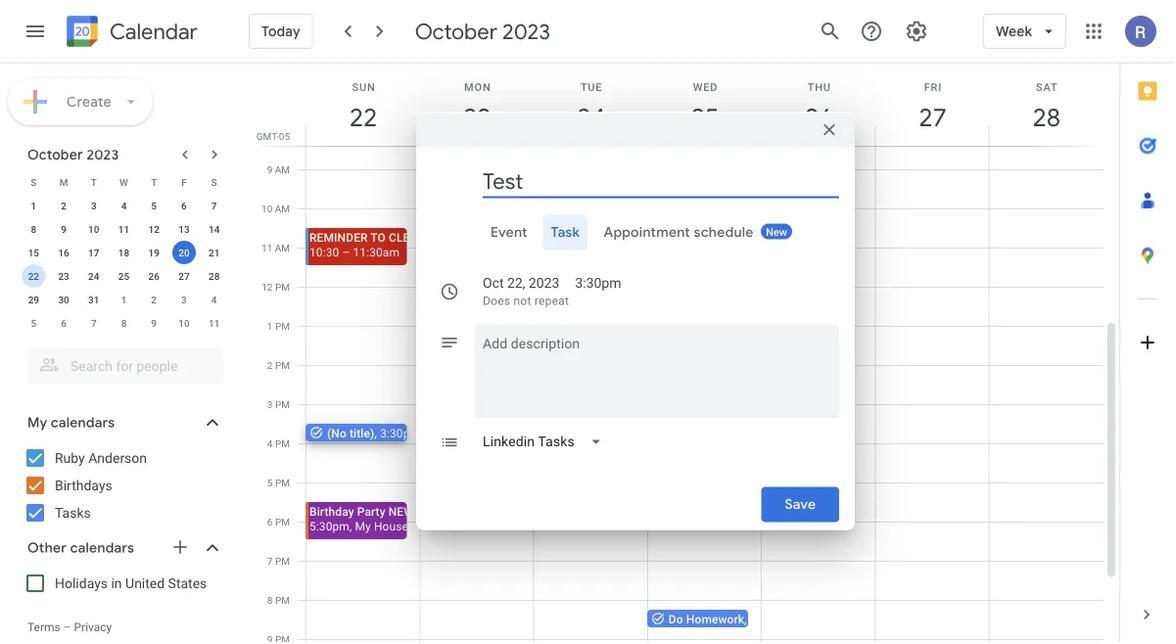 Task type: locate. For each thing, give the bounding box(es) containing it.
26 down thu
[[804, 101, 832, 134]]

27 down 20 on the left top of page
[[178, 270, 190, 282]]

2 vertical spatial am
[[275, 242, 290, 254]]

28 down 21
[[209, 270, 220, 282]]

12 up 19
[[148, 223, 160, 235]]

row containing 8
[[19, 217, 229, 241]]

05
[[279, 130, 290, 142]]

october up m
[[27, 146, 83, 164]]

november 6 element
[[52, 311, 75, 335]]

party
[[357, 505, 386, 519]]

25 down 18
[[118, 270, 129, 282]]

time
[[417, 505, 445, 519]]

12 down 11 am
[[262, 281, 273, 293]]

0 vertical spatial 11
[[118, 223, 129, 235]]

12
[[148, 223, 160, 235], [262, 281, 273, 293]]

pm up 5 pm
[[275, 438, 290, 450]]

0 horizontal spatial ,
[[350, 520, 352, 533]]

1 vertical spatial 6
[[61, 317, 67, 329]]

22 down sun
[[348, 101, 376, 134]]

1 horizontal spatial 4
[[211, 294, 217, 306]]

29 element
[[22, 288, 45, 311]]

my calendars button
[[4, 407, 243, 439]]

house
[[374, 520, 408, 533]]

terms – privacy
[[27, 621, 112, 635]]

2 vertical spatial 1
[[267, 320, 273, 332]]

0 vertical spatial 1
[[31, 200, 36, 212]]

2 pm from the top
[[275, 320, 290, 332]]

2 vertical spatial 5
[[267, 477, 273, 489]]

0 vertical spatial 6
[[181, 200, 187, 212]]

2 horizontal spatial 7
[[267, 555, 273, 567]]

, right do
[[744, 613, 747, 626]]

Add title text field
[[483, 167, 839, 196]]

12 inside row
[[148, 223, 160, 235]]

0 vertical spatial 27
[[918, 101, 946, 134]]

2 down m
[[61, 200, 67, 212]]

0 vertical spatial 25
[[690, 101, 718, 134]]

settings menu image
[[905, 20, 928, 43]]

4 up 5 pm
[[267, 438, 273, 450]]

7
[[211, 200, 217, 212], [91, 317, 97, 329], [267, 555, 273, 567]]

2023
[[502, 18, 550, 45], [87, 146, 119, 164], [529, 275, 560, 291]]

1 vertical spatial my
[[355, 520, 371, 533]]

8 for 8 pm
[[267, 594, 273, 606]]

28 down sat
[[1031, 101, 1059, 134]]

7 pm from the top
[[275, 516, 290, 528]]

26 link
[[796, 95, 842, 140]]

2 horizontal spatial 9
[[267, 164, 273, 175]]

pm for 2 pm
[[275, 359, 290, 371]]

mon 23
[[462, 81, 491, 134]]

11 inside 'element'
[[209, 317, 220, 329]]

11 up 18
[[118, 223, 129, 235]]

, for do
[[744, 613, 747, 626]]

3 pm
[[267, 399, 290, 410]]

2 horizontal spatial 6
[[267, 516, 273, 528]]

25 inside 25 element
[[118, 270, 129, 282]]

3:30pm down task button
[[575, 275, 621, 291]]

1 horizontal spatial 25
[[690, 101, 718, 134]]

calendars
[[51, 414, 115, 432], [70, 540, 134, 557]]

0 vertical spatial october
[[415, 18, 497, 45]]

fri 27
[[918, 81, 946, 134]]

0 vertical spatial 2023
[[502, 18, 550, 45]]

–
[[342, 245, 350, 259], [63, 621, 71, 635]]

0 horizontal spatial 5
[[31, 317, 36, 329]]

october 2023 up mon
[[415, 18, 550, 45]]

9 up 16 element
[[61, 223, 67, 235]]

1 pm
[[267, 320, 290, 332]]

0 vertical spatial 22
[[348, 101, 376, 134]]

11 for november 11 'element'
[[209, 317, 220, 329]]

birthday party new time 5:30pm , my house
[[309, 505, 445, 533]]

23 down 16 at the left top of page
[[58, 270, 69, 282]]

states
[[168, 575, 207, 592]]

24 down the tue
[[576, 101, 604, 134]]

1 vertical spatial 27
[[178, 270, 190, 282]]

Add description text field
[[475, 332, 839, 403]]

1 down 12 pm
[[267, 320, 273, 332]]

my
[[27, 414, 47, 432], [355, 520, 371, 533]]

1 vertical spatial 3:30pm
[[380, 426, 420, 440]]

1 vertical spatial 5
[[31, 317, 36, 329]]

2 am from the top
[[275, 203, 290, 214]]

3 for 3 pm
[[267, 399, 273, 410]]

t
[[91, 176, 97, 188], [151, 176, 157, 188]]

0 horizontal spatial 23
[[58, 270, 69, 282]]

in
[[111, 575, 122, 592]]

7 pm
[[267, 555, 290, 567]]

0 horizontal spatial 4
[[121, 200, 127, 212]]

27 down fri
[[918, 101, 946, 134]]

row containing 5
[[19, 311, 229, 335]]

row group containing 1
[[19, 194, 229, 335]]

2 horizontal spatial 8
[[267, 594, 273, 606]]

7 row from the top
[[19, 311, 229, 335]]

1 horizontal spatial 10
[[178, 317, 190, 329]]

7 down 6 pm
[[267, 555, 273, 567]]

october 2023 up m
[[27, 146, 119, 164]]

0 vertical spatial my
[[27, 414, 47, 432]]

2 vertical spatial 10
[[178, 317, 190, 329]]

12 for 12
[[148, 223, 160, 235]]

november 5 element
[[22, 311, 45, 335]]

11 am
[[262, 242, 290, 254]]

10 up 17
[[88, 223, 99, 235]]

1 row from the top
[[19, 170, 229, 194]]

6 pm
[[267, 516, 290, 528]]

3:30pm right title)
[[380, 426, 420, 440]]

gmt-
[[256, 130, 279, 142]]

0 horizontal spatial 3
[[91, 200, 97, 212]]

25 element
[[112, 264, 136, 288]]

11 for 11 am
[[262, 242, 273, 254]]

8 inside november 8 'element'
[[121, 317, 127, 329]]

28 inside "element"
[[209, 270, 220, 282]]

pm for 3 pm
[[275, 399, 290, 410]]

0 horizontal spatial 12
[[148, 223, 160, 235]]

25
[[690, 101, 718, 134], [118, 270, 129, 282]]

10 inside '10' element
[[88, 223, 99, 235]]

10 down november 3 element
[[178, 317, 190, 329]]

0 vertical spatial october 2023
[[415, 18, 550, 45]]

3 row from the top
[[19, 217, 229, 241]]

0 vertical spatial 3:30pm
[[575, 275, 621, 291]]

1 horizontal spatial ,
[[374, 426, 377, 440]]

1 horizontal spatial 3
[[181, 294, 187, 306]]

8 down 7 pm
[[267, 594, 273, 606]]

3 am from the top
[[275, 242, 290, 254]]

1 up 15 element
[[31, 200, 36, 212]]

9 for november 9 element
[[151, 317, 157, 329]]

1 horizontal spatial my
[[355, 520, 371, 533]]

am down 9 am
[[275, 203, 290, 214]]

1 horizontal spatial 22
[[348, 101, 376, 134]]

7 up 14 'element'
[[211, 200, 217, 212]]

5 row from the top
[[19, 264, 229, 288]]

21 element
[[202, 241, 226, 264]]

am
[[275, 164, 290, 175], [275, 203, 290, 214], [275, 242, 290, 254]]

4 row from the top
[[19, 241, 229, 264]]

1 pm from the top
[[275, 281, 290, 293]]

1 vertical spatial 28
[[209, 270, 220, 282]]

1 vertical spatial october 2023
[[27, 146, 119, 164]]

1 horizontal spatial 24
[[576, 101, 604, 134]]

october up mon
[[415, 18, 497, 45]]

3 down 27 element
[[181, 294, 187, 306]]

tue
[[581, 81, 603, 93]]

3:30pm
[[575, 275, 621, 291], [380, 426, 420, 440]]

9 am
[[267, 164, 290, 175]]

5 pm from the top
[[275, 438, 290, 450]]

0 horizontal spatial 10
[[88, 223, 99, 235]]

5 up 6 pm
[[267, 477, 273, 489]]

9 down gmt-
[[267, 164, 273, 175]]

pm up 4 pm
[[275, 399, 290, 410]]

23 down mon
[[462, 101, 490, 134]]

1 vertical spatial ,
[[350, 520, 352, 533]]

28 element
[[202, 264, 226, 288]]

2023 up repeat
[[529, 275, 560, 291]]

0 vertical spatial 26
[[804, 101, 832, 134]]

22 up 29
[[28, 270, 39, 282]]

1 vertical spatial 2023
[[87, 146, 119, 164]]

3 up '10' element
[[91, 200, 97, 212]]

calendar
[[110, 18, 198, 46]]

24
[[576, 101, 604, 134], [88, 270, 99, 282]]

2 row from the top
[[19, 194, 229, 217]]

9 for 9 am
[[267, 164, 273, 175]]

do homework ,
[[669, 613, 750, 626]]

(no title) , 3:30pm
[[327, 426, 420, 440]]

pm for 1 pm
[[275, 320, 290, 332]]

0 horizontal spatial 8
[[31, 223, 36, 235]]

am down 05
[[275, 164, 290, 175]]

2 horizontal spatial 1
[[267, 320, 273, 332]]

add other calendars image
[[170, 538, 190, 557]]

my inside dropdown button
[[27, 414, 47, 432]]

2
[[61, 200, 67, 212], [151, 294, 157, 306], [267, 359, 273, 371]]

7 inside grid
[[267, 555, 273, 567]]

1 down 25 element
[[121, 294, 127, 306]]

0 horizontal spatial 3:30pm
[[380, 426, 420, 440]]

6 down the 30 element at the top
[[61, 317, 67, 329]]

s right f
[[211, 176, 217, 188]]

5:30pm
[[309, 520, 350, 533]]

23 column header
[[419, 64, 534, 146]]

– right terms
[[63, 621, 71, 635]]

24 inside column header
[[576, 101, 604, 134]]

6 pm from the top
[[275, 477, 290, 489]]

6 down 5 pm
[[267, 516, 273, 528]]

title)
[[350, 426, 374, 440]]

row
[[19, 170, 229, 194], [19, 194, 229, 217], [19, 217, 229, 241], [19, 241, 229, 264], [19, 264, 229, 288], [19, 288, 229, 311], [19, 311, 229, 335]]

2 vertical spatial ,
[[744, 613, 747, 626]]

1 am from the top
[[275, 164, 290, 175]]

2 horizontal spatial 2
[[267, 359, 273, 371]]

– down reminder on the top
[[342, 245, 350, 259]]

2 up 3 pm
[[267, 359, 273, 371]]

11 down 10 am
[[262, 242, 273, 254]]

terms
[[27, 621, 60, 635]]

4 up 11 element
[[121, 200, 127, 212]]

pm down 7 pm
[[275, 594, 290, 606]]

pm up 3 pm
[[275, 359, 290, 371]]

0 horizontal spatial 25
[[118, 270, 129, 282]]

1 vertical spatial 25
[[118, 270, 129, 282]]

24 element
[[82, 264, 106, 288]]

10 inside "november 10" element
[[178, 317, 190, 329]]

ruby anderson
[[55, 450, 147, 466]]

pm up 2 pm
[[275, 320, 290, 332]]

2 vertical spatial 11
[[209, 317, 220, 329]]

1 vertical spatial 12
[[262, 281, 273, 293]]

am for 9 am
[[275, 164, 290, 175]]

pm down 6 pm
[[275, 555, 290, 567]]

0 horizontal spatial october 2023
[[27, 146, 119, 164]]

pm up 1 pm
[[275, 281, 290, 293]]

22 element
[[22, 264, 45, 288]]

0 vertical spatial 4
[[121, 200, 127, 212]]

11 down november 4 element in the top of the page
[[209, 317, 220, 329]]

october 2023
[[415, 18, 550, 45], [27, 146, 119, 164]]

2 horizontal spatial 3
[[267, 399, 273, 410]]

5 inside grid
[[267, 477, 273, 489]]

16 element
[[52, 241, 75, 264]]

23 link
[[455, 95, 500, 140]]

2023 down 'create'
[[87, 146, 119, 164]]

row group
[[19, 194, 229, 335]]

3 up 4 pm
[[267, 399, 273, 410]]

8 down november 1 element
[[121, 317, 127, 329]]

4
[[121, 200, 127, 212], [211, 294, 217, 306], [267, 438, 273, 450]]

, down birthday
[[350, 520, 352, 533]]

holidays
[[55, 575, 108, 592]]

1 horizontal spatial 12
[[262, 281, 273, 293]]

5 for november 5 element
[[31, 317, 36, 329]]

26 element
[[142, 264, 166, 288]]

november 2 element
[[142, 288, 166, 311]]

1 horizontal spatial 2
[[151, 294, 157, 306]]

2 vertical spatial 2
[[267, 359, 273, 371]]

0 horizontal spatial s
[[31, 176, 37, 188]]

grid
[[251, 64, 1119, 642]]

1 horizontal spatial 6
[[181, 200, 187, 212]]

13
[[178, 223, 190, 235]]

1 vertical spatial 24
[[88, 270, 99, 282]]

1 s from the left
[[31, 176, 37, 188]]

3 for november 3 element
[[181, 294, 187, 306]]

1 vertical spatial –
[[63, 621, 71, 635]]

1 vertical spatial 10
[[88, 223, 99, 235]]

10
[[262, 203, 273, 214], [88, 223, 99, 235], [178, 317, 190, 329]]

10 am
[[262, 203, 290, 214]]

1 horizontal spatial t
[[151, 176, 157, 188]]

9
[[267, 164, 273, 175], [61, 223, 67, 235], [151, 317, 157, 329]]

3 pm from the top
[[275, 359, 290, 371]]

week button
[[983, 8, 1066, 55]]

24 column header
[[533, 64, 648, 146]]

1 horizontal spatial 28
[[1031, 101, 1059, 134]]

1 vertical spatial 26
[[148, 270, 160, 282]]

None field
[[475, 425, 618, 460]]

9 pm from the top
[[275, 594, 290, 606]]

2 up november 9 element
[[151, 294, 157, 306]]

2 vertical spatial 7
[[267, 555, 273, 567]]

november 8 element
[[112, 311, 136, 335]]

26 down 19
[[148, 270, 160, 282]]

2 horizontal spatial 11
[[262, 242, 273, 254]]

pm for 4 pm
[[275, 438, 290, 450]]

pm up 6 pm
[[275, 477, 290, 489]]

0 horizontal spatial 2
[[61, 200, 67, 212]]

1 horizontal spatial 3:30pm
[[575, 275, 621, 291]]

2 vertical spatial 6
[[267, 516, 273, 528]]

1 vertical spatial 23
[[58, 270, 69, 282]]

14 element
[[202, 217, 226, 241]]

22 column header
[[306, 64, 420, 146]]

s
[[31, 176, 37, 188], [211, 176, 217, 188]]

6 up the 13 element on the top of page
[[181, 200, 187, 212]]

november 7 element
[[82, 311, 106, 335]]

4 for 4 pm
[[267, 438, 273, 450]]

None search field
[[0, 341, 243, 384]]

8 pm from the top
[[275, 555, 290, 567]]

2 horizontal spatial 4
[[267, 438, 273, 450]]

1 vertical spatial 9
[[61, 223, 67, 235]]

am up 12 pm
[[275, 242, 290, 254]]

2023 up 23 column header
[[502, 18, 550, 45]]

2 horizontal spatial 10
[[262, 203, 273, 214]]

pm for 12 pm
[[275, 281, 290, 293]]

november 1 element
[[112, 288, 136, 311]]

calendars up ruby
[[51, 414, 115, 432]]

t left f
[[151, 176, 157, 188]]

0 vertical spatial 3
[[91, 200, 97, 212]]

4 up november 11 'element'
[[211, 294, 217, 306]]

1 t from the left
[[91, 176, 97, 188]]

23 inside mon 23
[[462, 101, 490, 134]]

19 element
[[142, 241, 166, 264]]

1 horizontal spatial 11
[[209, 317, 220, 329]]

t left w
[[91, 176, 97, 188]]

w
[[120, 176, 128, 188]]

0 horizontal spatial t
[[91, 176, 97, 188]]

0 vertical spatial 24
[[576, 101, 604, 134]]

sat
[[1036, 81, 1058, 93]]

4 inside grid
[[267, 438, 273, 450]]

2 s from the left
[[211, 176, 217, 188]]

create button
[[8, 78, 153, 125]]

birthday
[[309, 505, 354, 519]]

24 up 31
[[88, 270, 99, 282]]

1 horizontal spatial tab list
[[1120, 64, 1174, 588]]

0 vertical spatial calendars
[[51, 414, 115, 432]]

1 vertical spatial 7
[[91, 317, 97, 329]]

6
[[181, 200, 187, 212], [61, 317, 67, 329], [267, 516, 273, 528]]

8 up 15 element
[[31, 223, 36, 235]]

12 for 12 pm
[[262, 281, 273, 293]]

0 horizontal spatial 27
[[178, 270, 190, 282]]

20, today element
[[172, 241, 196, 264]]

thu 26
[[804, 81, 832, 134]]

november 3 element
[[172, 288, 196, 311]]

27 inside '27' column header
[[918, 101, 946, 134]]

4 pm from the top
[[275, 399, 290, 410]]

to
[[371, 231, 386, 244]]

pm down 5 pm
[[275, 516, 290, 528]]

28 inside column header
[[1031, 101, 1059, 134]]

6 row from the top
[[19, 288, 229, 311]]

5 up the 12 element
[[151, 200, 157, 212]]

1 horizontal spatial –
[[342, 245, 350, 259]]

2 vertical spatial 4
[[267, 438, 273, 450]]

26
[[804, 101, 832, 134], [148, 270, 160, 282]]

7 down 31 element
[[91, 317, 97, 329]]

0 horizontal spatial 1
[[31, 200, 36, 212]]

0 horizontal spatial 11
[[118, 223, 129, 235]]

10 up 11 am
[[262, 203, 273, 214]]

privacy
[[74, 621, 112, 635]]

main drawer image
[[24, 20, 47, 43]]

5 down the 29 element
[[31, 317, 36, 329]]

0 vertical spatial ,
[[374, 426, 377, 440]]

22 cell
[[19, 264, 49, 288]]

oct 22, 2023
[[483, 275, 560, 291]]

27
[[918, 101, 946, 134], [178, 270, 190, 282]]

calendars up in
[[70, 540, 134, 557]]

22,
[[507, 275, 525, 291]]

1 vertical spatial 1
[[121, 294, 127, 306]]

2 horizontal spatial ,
[[744, 613, 747, 626]]

row containing 22
[[19, 264, 229, 288]]

0 vertical spatial 23
[[462, 101, 490, 134]]

25 down 'wed' at right
[[690, 101, 718, 134]]

tab list
[[1120, 64, 1174, 588], [432, 215, 839, 250]]

22
[[348, 101, 376, 134], [28, 270, 39, 282]]

clean
[[389, 231, 426, 244]]

1 vertical spatial am
[[275, 203, 290, 214]]

, right (no
[[374, 426, 377, 440]]

9 down november 2 element
[[151, 317, 157, 329]]

1 horizontal spatial 8
[[121, 317, 127, 329]]

s left m
[[31, 176, 37, 188]]

28 column header
[[989, 64, 1104, 146]]

,
[[374, 426, 377, 440], [350, 520, 352, 533], [744, 613, 747, 626]]

1 vertical spatial 4
[[211, 294, 217, 306]]



Task type: vqa. For each thing, say whether or not it's contained in the screenshot.
the bottom 28
yes



Task type: describe. For each thing, give the bounding box(es) containing it.
appointment schedule
[[604, 224, 754, 241]]

4 pm
[[267, 438, 290, 450]]

10 for 10 am
[[262, 203, 273, 214]]

30 element
[[52, 288, 75, 311]]

does
[[483, 294, 510, 308]]

21
[[209, 247, 220, 259]]

31 element
[[82, 288, 106, 311]]

november 4 element
[[202, 288, 226, 311]]

sat 28
[[1031, 81, 1059, 134]]

12 element
[[142, 217, 166, 241]]

other calendars button
[[4, 533, 243, 564]]

10:30
[[309, 245, 339, 259]]

7 for 7 pm
[[267, 555, 273, 567]]

20 cell
[[169, 241, 199, 264]]

27 link
[[910, 95, 955, 140]]

row containing 29
[[19, 288, 229, 311]]

15 element
[[22, 241, 45, 264]]

wed
[[693, 81, 718, 93]]

10 for '10' element
[[88, 223, 99, 235]]

10 element
[[82, 217, 106, 241]]

23 element
[[52, 264, 75, 288]]

new
[[389, 505, 414, 519]]

11 for 11 element
[[118, 223, 129, 235]]

1 horizontal spatial 7
[[211, 200, 217, 212]]

thu
[[808, 81, 831, 93]]

pm for 6 pm
[[275, 516, 290, 528]]

sun
[[352, 81, 376, 93]]

25 column header
[[647, 64, 762, 146]]

19
[[148, 247, 160, 259]]

2 for 2 pm
[[267, 359, 273, 371]]

22 link
[[341, 95, 386, 140]]

15
[[28, 247, 39, 259]]

2 pm
[[267, 359, 290, 371]]

20
[[178, 247, 190, 259]]

pm for 7 pm
[[275, 555, 290, 567]]

holidays in united states
[[55, 575, 207, 592]]

mon
[[464, 81, 491, 93]]

(no
[[327, 426, 347, 440]]

birthdays
[[55, 477, 112, 494]]

, inside birthday party new time 5:30pm , my house
[[350, 520, 352, 533]]

new
[[766, 226, 787, 238]]

27 element
[[172, 264, 196, 288]]

other
[[27, 540, 67, 557]]

grid containing 22
[[251, 64, 1119, 642]]

calendar heading
[[106, 18, 198, 46]]

24 inside row
[[88, 270, 99, 282]]

0 horizontal spatial 9
[[61, 223, 67, 235]]

5 pm
[[267, 477, 290, 489]]

reminder to clean 10:30 – 11:30am
[[309, 231, 426, 259]]

1 for november 1 element
[[121, 294, 127, 306]]

4 for november 4 element in the top of the page
[[211, 294, 217, 306]]

my calendars list
[[4, 443, 243, 529]]

13 element
[[172, 217, 196, 241]]

fri
[[924, 81, 942, 93]]

row containing 1
[[19, 194, 229, 217]]

does not repeat
[[483, 294, 569, 308]]

event button
[[483, 215, 535, 250]]

tue 24
[[576, 81, 604, 134]]

calendars for my calendars
[[51, 414, 115, 432]]

november 10 element
[[172, 311, 196, 335]]

november 9 element
[[142, 311, 166, 335]]

10 for "november 10" element
[[178, 317, 190, 329]]

task button
[[543, 215, 588, 250]]

26 inside row
[[148, 270, 160, 282]]

16
[[58, 247, 69, 259]]

tab list containing event
[[432, 215, 839, 250]]

0 vertical spatial 2
[[61, 200, 67, 212]]

appointment
[[604, 224, 690, 241]]

wed 25
[[690, 81, 718, 134]]

2 for november 2 element
[[151, 294, 157, 306]]

my inside birthday party new time 5:30pm , my house
[[355, 520, 371, 533]]

am for 11 am
[[275, 242, 290, 254]]

november 11 element
[[202, 311, 226, 335]]

6 for 6 pm
[[267, 516, 273, 528]]

12 pm
[[262, 281, 290, 293]]

m
[[59, 176, 68, 188]]

gmt-05
[[256, 130, 290, 142]]

do
[[669, 613, 683, 626]]

14
[[209, 223, 220, 235]]

new element
[[761, 224, 792, 239]]

2 t from the left
[[151, 176, 157, 188]]

am for 10 am
[[275, 203, 290, 214]]

today
[[261, 23, 300, 40]]

26 column header
[[761, 64, 876, 146]]

united
[[125, 575, 165, 592]]

row containing s
[[19, 170, 229, 194]]

october 2023 grid
[[19, 170, 229, 335]]

26 inside column header
[[804, 101, 832, 134]]

pm for 5 pm
[[275, 477, 290, 489]]

7 for november 7 element
[[91, 317, 97, 329]]

0 vertical spatial 5
[[151, 200, 157, 212]]

18 element
[[112, 241, 136, 264]]

not
[[514, 294, 531, 308]]

22 inside 22 cell
[[28, 270, 39, 282]]

30
[[58, 294, 69, 306]]

event
[[491, 224, 528, 241]]

25 inside "wed 25"
[[690, 101, 718, 134]]

17
[[88, 247, 99, 259]]

1 vertical spatial october
[[27, 146, 83, 164]]

ruby
[[55, 450, 85, 466]]

repeat
[[535, 294, 569, 308]]

oct
[[483, 275, 504, 291]]

29
[[28, 294, 39, 306]]

Search for people text field
[[39, 349, 212, 384]]

11 element
[[112, 217, 136, 241]]

18
[[118, 247, 129, 259]]

28 link
[[1024, 95, 1069, 140]]

23 inside row
[[58, 270, 69, 282]]

17 element
[[82, 241, 106, 264]]

22 inside 22 column header
[[348, 101, 376, 134]]

27 column header
[[875, 64, 990, 146]]

f
[[181, 176, 187, 188]]

8 for november 8 'element' at the left of page
[[121, 317, 127, 329]]

other calendars
[[27, 540, 134, 557]]

27 inside 27 element
[[178, 270, 190, 282]]

1 for 1 pm
[[267, 320, 273, 332]]

calendars for other calendars
[[70, 540, 134, 557]]

1 horizontal spatial october 2023
[[415, 18, 550, 45]]

6 for november 6 element
[[61, 317, 67, 329]]

calendar element
[[63, 12, 198, 55]]

– inside reminder to clean 10:30 – 11:30am
[[342, 245, 350, 259]]

task
[[551, 224, 580, 241]]

my calendars
[[27, 414, 115, 432]]

homework
[[686, 613, 744, 626]]

31
[[88, 294, 99, 306]]

8 pm
[[267, 594, 290, 606]]

schedule
[[694, 224, 754, 241]]

0 horizontal spatial –
[[63, 621, 71, 635]]

terms link
[[27, 621, 60, 635]]

pm for 8 pm
[[275, 594, 290, 606]]

5 for 5 pm
[[267, 477, 273, 489]]

create
[[67, 93, 112, 111]]

, for (no
[[374, 426, 377, 440]]

today button
[[249, 8, 313, 55]]

anderson
[[88, 450, 147, 466]]

1 horizontal spatial october
[[415, 18, 497, 45]]

tasks
[[55, 505, 91, 521]]

row containing 15
[[19, 241, 229, 264]]

sun 22
[[348, 81, 376, 134]]

reminder
[[309, 231, 368, 244]]

2 vertical spatial 2023
[[529, 275, 560, 291]]

11:30am
[[353, 245, 400, 259]]



